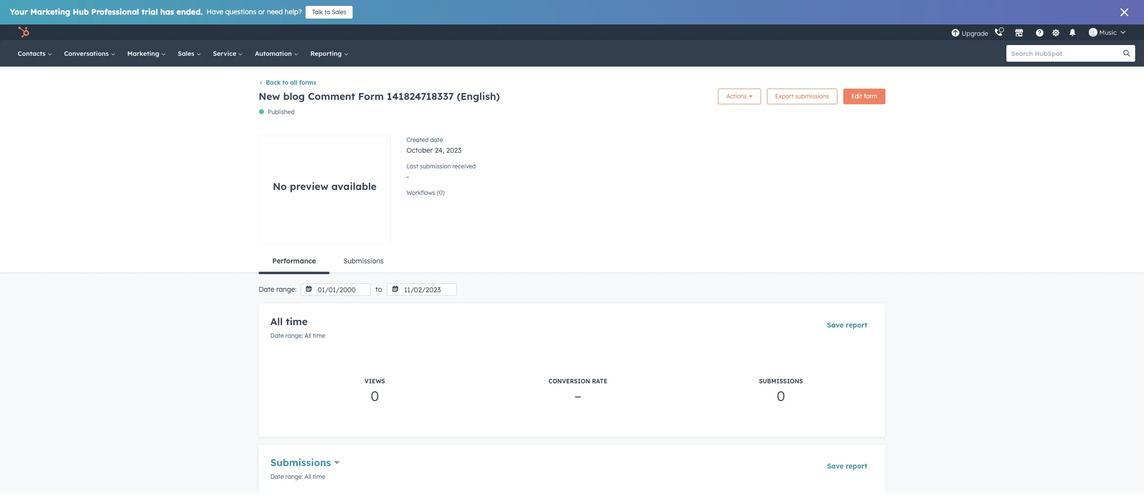 Task type: describe. For each thing, give the bounding box(es) containing it.
menu containing music
[[950, 24, 1132, 40]]

export
[[775, 93, 794, 100]]

conversations link
[[58, 40, 121, 67]]

settings image
[[1052, 29, 1061, 37]]

1 vertical spatial time
[[313, 332, 325, 340]]

conversion rate –
[[549, 378, 607, 405]]

marketing link
[[121, 40, 172, 67]]

need
[[267, 7, 283, 16]]

blog
[[283, 90, 305, 102]]

(english)
[[457, 90, 500, 102]]

MM/DD/YYYY text field
[[300, 284, 371, 296]]

trial
[[142, 7, 158, 17]]

help image
[[1035, 29, 1044, 38]]

help button
[[1031, 24, 1048, 40]]

141824718337
[[387, 90, 454, 102]]

0 vertical spatial time
[[286, 316, 308, 328]]

1 vertical spatial submissions
[[759, 378, 803, 385]]

to for talk
[[324, 8, 330, 16]]

report for first save report button from the bottom
[[846, 462, 867, 471]]

MM/DD/YYYY text field
[[387, 284, 457, 296]]

24,
[[435, 146, 444, 155]]

created
[[407, 136, 429, 144]]

export submissions
[[775, 93, 829, 100]]

back to all forms link
[[259, 79, 316, 86]]

comment
[[308, 90, 355, 102]]

edit form
[[851, 93, 877, 100]]

search button
[[1119, 45, 1135, 62]]

2 vertical spatial time
[[313, 473, 325, 481]]

actions
[[726, 93, 747, 100]]

1 date range: all time from the top
[[270, 332, 325, 340]]

save report for 2nd save report button from the bottom of the page
[[827, 321, 867, 330]]

music
[[1099, 28, 1117, 36]]

greg robinson image
[[1089, 28, 1098, 37]]

has
[[160, 7, 174, 17]]

notifications button
[[1064, 24, 1081, 40]]

published
[[268, 108, 295, 116]]

submissions button
[[270, 456, 340, 470]]

-
[[407, 173, 409, 181]]

save for 2nd save report button from the bottom of the page
[[827, 321, 844, 330]]

contacts link
[[12, 40, 58, 67]]

talk to sales
[[312, 8, 346, 16]]

automation
[[255, 49, 294, 57]]

calling icon image
[[994, 28, 1003, 37]]

last submission received - workflows (0)
[[407, 163, 476, 197]]

no
[[273, 180, 287, 192]]

preview
[[290, 180, 328, 192]]

questions
[[225, 7, 256, 16]]

marketplaces image
[[1015, 29, 1024, 38]]

submissions
[[795, 93, 829, 100]]

1 vertical spatial sales
[[178, 49, 196, 57]]

hubspot link
[[12, 26, 37, 38]]

2 save report button from the top
[[821, 457, 874, 471]]

form
[[864, 93, 877, 100]]

0 for submissions 0
[[777, 388, 785, 405]]

1 vertical spatial all
[[305, 332, 311, 340]]

conversations
[[64, 49, 111, 57]]

new blog comment form 141824718337 (english) banner
[[259, 86, 886, 108]]

0 vertical spatial marketing
[[30, 7, 70, 17]]

workflows
[[407, 189, 435, 197]]

upgrade
[[962, 29, 988, 37]]

to for back
[[282, 79, 288, 86]]

2 vertical spatial all
[[305, 473, 311, 481]]

talk to sales button
[[306, 6, 353, 19]]

music button
[[1083, 24, 1131, 40]]

2023
[[446, 146, 462, 155]]

notifications image
[[1068, 29, 1077, 38]]

contacts
[[18, 49, 47, 57]]

save report for first save report button from the bottom
[[827, 462, 867, 471]]

0 vertical spatial date
[[259, 285, 274, 294]]

back to all forms
[[266, 79, 316, 86]]

save for first save report button from the bottom
[[827, 462, 844, 471]]

last
[[407, 163, 418, 170]]



Task type: locate. For each thing, give the bounding box(es) containing it.
2 report from the top
[[846, 462, 867, 471]]

date
[[430, 136, 443, 144]]

0 horizontal spatial to
[[282, 79, 288, 86]]

received
[[453, 163, 476, 170]]

edit form button
[[843, 89, 886, 104]]

time down mm/dd/yyyy text field
[[313, 332, 325, 340]]

1 save from the top
[[827, 321, 844, 330]]

marketplaces button
[[1009, 24, 1029, 40]]

submissions button
[[330, 249, 397, 273]]

Search HubSpot search field
[[1006, 45, 1126, 62]]

1 report from the top
[[846, 321, 867, 330]]

service
[[213, 49, 238, 57]]

marketing left 'hub'
[[30, 7, 70, 17]]

2 vertical spatial date
[[270, 473, 284, 481]]

range: down submissions popup button
[[285, 473, 303, 481]]

0 horizontal spatial sales
[[178, 49, 196, 57]]

0 vertical spatial submissions
[[343, 257, 384, 266]]

no preview available
[[273, 180, 377, 192]]

1 vertical spatial save report
[[827, 462, 867, 471]]

menu
[[950, 24, 1132, 40]]

your
[[10, 7, 28, 17]]

0 vertical spatial save report
[[827, 321, 867, 330]]

date range: all time
[[270, 332, 325, 340], [270, 473, 325, 481]]

created date october 24, 2023
[[407, 136, 462, 155]]

0 for views 0
[[371, 388, 379, 405]]

submissions inside popup button
[[270, 457, 331, 469]]

time down submissions popup button
[[313, 473, 325, 481]]

upgrade image
[[951, 29, 960, 37]]

time down date range: in the left bottom of the page
[[286, 316, 308, 328]]

1 horizontal spatial submissions
[[343, 257, 384, 266]]

views 0
[[365, 378, 385, 405]]

1 horizontal spatial to
[[324, 8, 330, 16]]

all time
[[270, 316, 308, 328]]

all
[[270, 316, 283, 328], [305, 332, 311, 340], [305, 473, 311, 481]]

navigation
[[259, 249, 886, 274]]

calling icon button
[[990, 26, 1007, 39]]

0 vertical spatial to
[[324, 8, 330, 16]]

all down all time
[[305, 332, 311, 340]]

conversion
[[549, 378, 590, 385]]

2 save from the top
[[827, 462, 844, 471]]

date range: all time down submissions popup button
[[270, 473, 325, 481]]

to
[[324, 8, 330, 16], [282, 79, 288, 86], [375, 285, 382, 294]]

range: down all time
[[285, 332, 303, 340]]

0 inside views 0
[[371, 388, 379, 405]]

0
[[371, 388, 379, 405], [777, 388, 785, 405]]

all
[[290, 79, 297, 86]]

save report button
[[821, 316, 874, 330], [821, 457, 874, 471]]

submission
[[420, 163, 451, 170]]

(0)
[[437, 189, 445, 197]]

your marketing hub professional trial has ended. have questions or need help?
[[10, 7, 302, 17]]

1 0 from the left
[[371, 388, 379, 405]]

submissions 0
[[759, 378, 803, 405]]

0 inside submissions 0
[[777, 388, 785, 405]]

marketing down trial
[[127, 49, 161, 57]]

sales left service
[[178, 49, 196, 57]]

performance
[[272, 257, 316, 266]]

0 horizontal spatial submissions
[[270, 457, 331, 469]]

navigation containing performance
[[259, 249, 886, 274]]

all down submissions popup button
[[305, 473, 311, 481]]

october
[[407, 146, 433, 155]]

date down all time
[[270, 332, 284, 340]]

1 horizontal spatial marketing
[[127, 49, 161, 57]]

reporting link
[[305, 40, 354, 67]]

date down submissions popup button
[[270, 473, 284, 481]]

2 horizontal spatial submissions
[[759, 378, 803, 385]]

2 vertical spatial submissions
[[270, 457, 331, 469]]

2 0 from the left
[[777, 388, 785, 405]]

have
[[207, 7, 223, 16]]

1 vertical spatial to
[[282, 79, 288, 86]]

edit
[[851, 93, 862, 100]]

1 vertical spatial date
[[270, 332, 284, 340]]

1 vertical spatial date range: all time
[[270, 473, 325, 481]]

reporting
[[310, 49, 344, 57]]

1 vertical spatial range:
[[285, 332, 303, 340]]

hub
[[73, 7, 89, 17]]

marketing inside 'link'
[[127, 49, 161, 57]]

0 vertical spatial all
[[270, 316, 283, 328]]

hubspot image
[[18, 26, 29, 38]]

sales link
[[172, 40, 207, 67]]

1 vertical spatial save
[[827, 462, 844, 471]]

1 horizontal spatial sales
[[332, 8, 346, 16]]

1 vertical spatial report
[[846, 462, 867, 471]]

automation link
[[249, 40, 305, 67]]

0 vertical spatial save
[[827, 321, 844, 330]]

1 vertical spatial save report button
[[821, 457, 874, 471]]

professional
[[91, 7, 139, 17]]

back
[[266, 79, 281, 86]]

to left all
[[282, 79, 288, 86]]

help?
[[285, 7, 302, 16]]

or
[[258, 7, 265, 16]]

service link
[[207, 40, 249, 67]]

export submissions button
[[767, 89, 837, 104]]

sales inside button
[[332, 8, 346, 16]]

report for 2nd save report button from the bottom of the page
[[846, 321, 867, 330]]

0 vertical spatial save report button
[[821, 316, 874, 330]]

1 save report button from the top
[[821, 316, 874, 330]]

2 date range: all time from the top
[[270, 473, 325, 481]]

date
[[259, 285, 274, 294], [270, 332, 284, 340], [270, 473, 284, 481]]

1 horizontal spatial 0
[[777, 388, 785, 405]]

range: down performance button on the left of page
[[276, 285, 297, 294]]

2 vertical spatial range:
[[285, 473, 303, 481]]

available
[[331, 180, 377, 192]]

0 vertical spatial range:
[[276, 285, 297, 294]]

form
[[358, 90, 384, 102]]

views
[[365, 378, 385, 385]]

to right talk
[[324, 8, 330, 16]]

close image
[[1121, 8, 1128, 16]]

rate
[[592, 378, 607, 385]]

0 vertical spatial date range: all time
[[270, 332, 325, 340]]

0 vertical spatial sales
[[332, 8, 346, 16]]

0 horizontal spatial 0
[[371, 388, 379, 405]]

new blog comment form 141824718337 (english)
[[259, 90, 500, 102]]

new
[[259, 90, 280, 102]]

sales
[[332, 8, 346, 16], [178, 49, 196, 57]]

1 vertical spatial marketing
[[127, 49, 161, 57]]

2 save report from the top
[[827, 462, 867, 471]]

report
[[846, 321, 867, 330], [846, 462, 867, 471]]

0 horizontal spatial marketing
[[30, 7, 70, 17]]

date up all time
[[259, 285, 274, 294]]

performance button
[[259, 249, 330, 274]]

to down submissions button
[[375, 285, 382, 294]]

save
[[827, 321, 844, 330], [827, 462, 844, 471]]

marketing
[[30, 7, 70, 17], [127, 49, 161, 57]]

time
[[286, 316, 308, 328], [313, 332, 325, 340], [313, 473, 325, 481]]

actions button
[[718, 89, 761, 104]]

all down date range: in the left bottom of the page
[[270, 316, 283, 328]]

to inside button
[[324, 8, 330, 16]]

settings link
[[1050, 27, 1062, 37]]

forms
[[299, 79, 316, 86]]

2 vertical spatial to
[[375, 285, 382, 294]]

submissions inside button
[[343, 257, 384, 266]]

2 horizontal spatial to
[[375, 285, 382, 294]]

submissions
[[343, 257, 384, 266], [759, 378, 803, 385], [270, 457, 331, 469]]

talk
[[312, 8, 323, 16]]

date range:
[[259, 285, 297, 294]]

1 save report from the top
[[827, 321, 867, 330]]

ended.
[[176, 7, 203, 17]]

sales right talk
[[332, 8, 346, 16]]

range:
[[276, 285, 297, 294], [285, 332, 303, 340], [285, 473, 303, 481]]

search image
[[1124, 50, 1130, 57]]

date range: all time down all time
[[270, 332, 325, 340]]

0 vertical spatial report
[[846, 321, 867, 330]]

–
[[574, 388, 581, 405]]



Task type: vqa. For each thing, say whether or not it's contained in the screenshot.
LIST BOX
no



